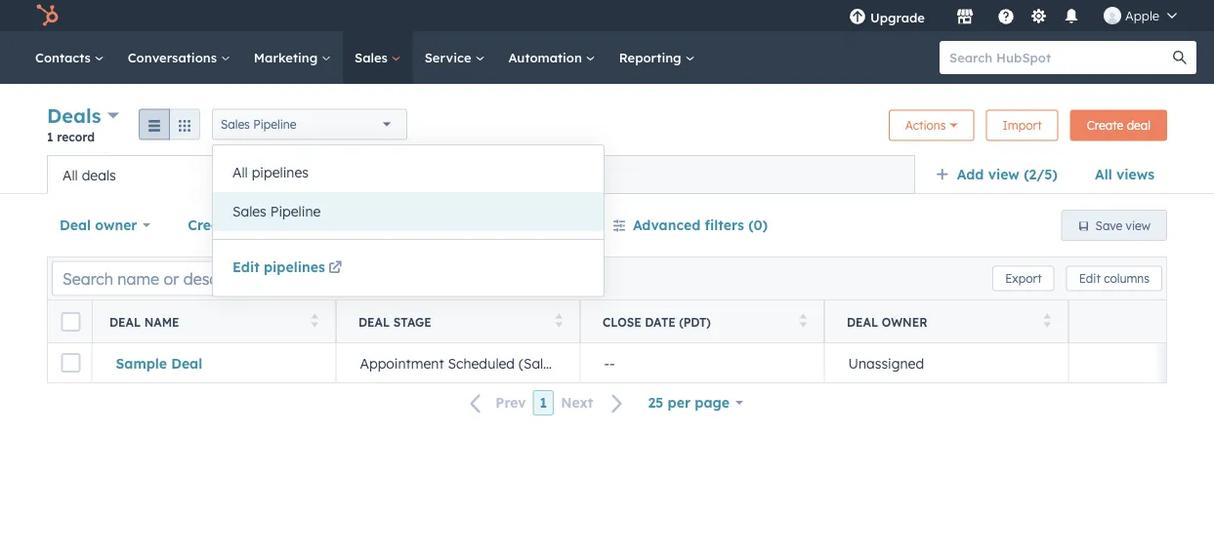Task type: vqa. For each thing, say whether or not it's contained in the screenshot.
And
no



Task type: describe. For each thing, give the bounding box(es) containing it.
close date
[[490, 217, 562, 234]]

Search HubSpot search field
[[940, 41, 1179, 74]]

add view (2/5)
[[957, 166, 1058, 183]]

deal left stage
[[359, 315, 390, 330]]

1 for 1
[[540, 395, 547, 412]]

activity
[[352, 217, 404, 234]]

sales pipeline button
[[212, 109, 407, 140]]

all for all pipelines
[[233, 164, 248, 181]]

automation
[[508, 49, 586, 65]]

(sales
[[519, 355, 558, 372]]

hubspot image
[[35, 4, 59, 27]]

all deals
[[63, 167, 116, 184]]

date inside popup button
[[408, 217, 439, 234]]

last
[[319, 217, 348, 234]]

marketplaces image
[[956, 9, 974, 26]]

reporting link
[[607, 31, 707, 84]]

deal up unassigned
[[847, 315, 878, 330]]

export button
[[993, 266, 1055, 292]]

create date button
[[175, 206, 295, 245]]

all for all deals
[[63, 167, 78, 184]]

next
[[561, 395, 593, 412]]

apple
[[1125, 7, 1160, 23]]

all deals button
[[47, 155, 481, 194]]

advanced filters (0)
[[633, 217, 768, 234]]

press to sort. image for deal stage
[[555, 314, 563, 328]]

advanced filters (0) button
[[600, 206, 781, 245]]

upgrade image
[[849, 9, 866, 26]]

(pdt)
[[679, 315, 711, 330]]

import
[[1003, 118, 1042, 133]]

marketing link
[[242, 31, 343, 84]]

notifications image
[[1063, 9, 1080, 26]]

appointment scheduled (sales pipeline) button
[[336, 344, 617, 383]]

(0)
[[749, 217, 768, 234]]

last activity date button
[[306, 206, 466, 245]]

1 horizontal spatial owner
[[882, 315, 928, 330]]

deals
[[47, 104, 101, 128]]

pipeline)
[[561, 355, 617, 372]]

sample deal link
[[116, 355, 312, 372]]

notifications button
[[1055, 0, 1088, 31]]

contacts
[[35, 49, 94, 65]]

name
[[144, 315, 179, 330]]

conversations
[[128, 49, 221, 65]]

export
[[1005, 272, 1042, 286]]

help image
[[997, 9, 1015, 26]]

actions button
[[889, 110, 974, 141]]

2 - from the left
[[610, 355, 615, 372]]

deal right sample
[[171, 355, 202, 372]]

hubspot link
[[23, 4, 73, 27]]

press to sort. element for deal owner
[[1044, 314, 1051, 331]]

appointment scheduled (sales pipeline)
[[360, 355, 617, 372]]

actions
[[905, 118, 946, 133]]

create date
[[188, 217, 268, 234]]

conversations link
[[116, 31, 242, 84]]

press to sort. image
[[1044, 314, 1051, 328]]

--
[[604, 355, 615, 372]]

contacts link
[[23, 31, 116, 84]]

search button
[[1164, 41, 1197, 74]]

deal owner button
[[47, 206, 163, 245]]

last activity date
[[319, 217, 439, 234]]

prev
[[496, 395, 526, 412]]

1 - from the left
[[604, 355, 610, 372]]

automation link
[[497, 31, 607, 84]]

date for close date
[[531, 217, 562, 234]]

1 button
[[533, 391, 554, 416]]

edit pipelines link
[[233, 256, 346, 281]]

0 vertical spatial sales
[[355, 49, 391, 65]]

sales inside dropdown button
[[221, 117, 250, 132]]

per
[[668, 395, 691, 412]]

sales pipeline button
[[213, 192, 604, 232]]

deal inside deal owner popup button
[[60, 217, 91, 234]]

sample
[[116, 355, 167, 372]]

press to sort. image for close date (pdt)
[[800, 314, 807, 328]]

sample deal
[[116, 355, 202, 372]]

appointment
[[360, 355, 444, 372]]

1 press to sort. element from the left
[[311, 314, 318, 331]]

pipeline inside dropdown button
[[253, 117, 296, 132]]

pipelines for edit pipelines
[[264, 259, 325, 276]]

close date (pdt)
[[603, 315, 711, 330]]

upgrade
[[870, 9, 925, 25]]

save view
[[1096, 218, 1151, 233]]

service link
[[413, 31, 497, 84]]

bob builder image
[[1104, 7, 1122, 24]]



Task type: locate. For each thing, give the bounding box(es) containing it.
pipeline inside button
[[270, 203, 321, 220]]

0 vertical spatial sales pipeline
[[221, 117, 296, 132]]

pagination navigation
[[458, 391, 635, 417]]

settings image
[[1030, 8, 1048, 26]]

1 horizontal spatial deal owner
[[847, 315, 928, 330]]

edit for edit pipelines
[[233, 259, 260, 276]]

deal owner up unassigned
[[847, 315, 928, 330]]

1 vertical spatial close
[[603, 315, 642, 330]]

1 vertical spatial deal owner
[[847, 315, 928, 330]]

close for close date (pdt)
[[603, 315, 642, 330]]

1 horizontal spatial close
[[603, 315, 642, 330]]

link opens in a new window image
[[329, 257, 342, 281]]

create inside button
[[1087, 118, 1124, 133]]

date inside 'popup button'
[[531, 217, 562, 234]]

menu containing apple
[[835, 0, 1191, 31]]

add
[[957, 166, 984, 183]]

press to sort. element for deal stage
[[555, 314, 563, 331]]

create left deal
[[1087, 118, 1124, 133]]

press to sort. element
[[311, 314, 318, 331], [555, 314, 563, 331], [800, 314, 807, 331], [1044, 314, 1051, 331]]

1 horizontal spatial press to sort. image
[[555, 314, 563, 328]]

date inside popup button
[[237, 217, 268, 234]]

edit left columns
[[1079, 272, 1101, 286]]

1 vertical spatial sales pipeline
[[233, 203, 321, 220]]

2 horizontal spatial date
[[531, 217, 562, 234]]

all
[[233, 164, 248, 181], [1095, 166, 1112, 183], [63, 167, 78, 184]]

edit inside button
[[1079, 272, 1101, 286]]

1 horizontal spatial edit
[[1079, 272, 1101, 286]]

deal owner down deals
[[60, 217, 137, 234]]

1 left record
[[47, 129, 53, 144]]

owner
[[95, 217, 137, 234], [882, 315, 928, 330]]

view for save
[[1126, 218, 1151, 233]]

save view button
[[1062, 210, 1167, 241]]

pipelines inside button
[[252, 164, 309, 181]]

1 horizontal spatial 1
[[540, 395, 547, 412]]

0 vertical spatial close
[[490, 217, 527, 234]]

pipelines for all pipelines
[[252, 164, 309, 181]]

2 date from the left
[[408, 217, 439, 234]]

view
[[988, 166, 1020, 183], [1126, 218, 1151, 233]]

pipeline
[[253, 117, 296, 132], [270, 203, 321, 220]]

0 horizontal spatial create
[[188, 217, 233, 234]]

sales pipeline
[[221, 117, 296, 132], [233, 203, 321, 220]]

list box
[[213, 146, 604, 239]]

1 horizontal spatial date
[[408, 217, 439, 234]]

1 inside button
[[540, 395, 547, 412]]

close for close date
[[490, 217, 527, 234]]

0 vertical spatial create
[[1087, 118, 1124, 133]]

add view (2/5) button
[[923, 155, 1082, 194]]

service
[[425, 49, 475, 65]]

2 vertical spatial sales
[[233, 203, 266, 220]]

0 vertical spatial pipeline
[[253, 117, 296, 132]]

next button
[[554, 391, 635, 417]]

0 horizontal spatial close
[[490, 217, 527, 234]]

0 vertical spatial owner
[[95, 217, 137, 234]]

0 horizontal spatial all
[[63, 167, 78, 184]]

all views
[[1095, 166, 1155, 183]]

scheduled
[[448, 355, 515, 372]]

create inside popup button
[[188, 217, 233, 234]]

1 vertical spatial 1
[[540, 395, 547, 412]]

1 vertical spatial pipelines
[[264, 259, 325, 276]]

group
[[139, 109, 200, 140]]

all inside button
[[63, 167, 78, 184]]

record
[[57, 129, 95, 144]]

press to sort. element for close date (pdt)
[[800, 314, 807, 331]]

menu
[[835, 0, 1191, 31]]

create
[[1087, 118, 1124, 133], [188, 217, 233, 234]]

-- button
[[580, 344, 825, 383]]

unassigned button
[[825, 344, 1069, 383]]

deal
[[60, 217, 91, 234], [109, 315, 141, 330], [359, 315, 390, 330], [847, 315, 878, 330], [171, 355, 202, 372]]

stage
[[393, 315, 432, 330]]

edit columns button
[[1067, 266, 1163, 292]]

date
[[645, 315, 676, 330]]

0 vertical spatial view
[[988, 166, 1020, 183]]

1
[[47, 129, 53, 144], [540, 395, 547, 412]]

1 for 1 record
[[47, 129, 53, 144]]

owner inside deal owner popup button
[[95, 217, 137, 234]]

prev button
[[458, 391, 533, 417]]

25 per page button
[[635, 384, 756, 423]]

press to sort. image
[[311, 314, 318, 328], [555, 314, 563, 328], [800, 314, 807, 328]]

sales left service
[[355, 49, 391, 65]]

deal down all deals
[[60, 217, 91, 234]]

0 horizontal spatial deal owner
[[60, 217, 137, 234]]

list box containing all pipelines
[[213, 146, 604, 239]]

1 horizontal spatial all
[[233, 164, 248, 181]]

2 press to sort. image from the left
[[555, 314, 563, 328]]

0 horizontal spatial 1
[[47, 129, 53, 144]]

filters
[[705, 217, 744, 234]]

0 horizontal spatial owner
[[95, 217, 137, 234]]

1 vertical spatial create
[[188, 217, 233, 234]]

0 horizontal spatial date
[[237, 217, 268, 234]]

advanced
[[633, 217, 701, 234]]

view inside popup button
[[988, 166, 1020, 183]]

date
[[237, 217, 268, 234], [408, 217, 439, 234], [531, 217, 562, 234]]

sales up all deals button
[[221, 117, 250, 132]]

sales pipeline inside dropdown button
[[221, 117, 296, 132]]

close
[[490, 217, 527, 234], [603, 315, 642, 330]]

view right save
[[1126, 218, 1151, 233]]

all views link
[[1082, 155, 1167, 194]]

sales down all deals button
[[233, 203, 266, 220]]

1 horizontal spatial create
[[1087, 118, 1124, 133]]

views
[[1117, 166, 1155, 183]]

0 horizontal spatial view
[[988, 166, 1020, 183]]

save
[[1096, 218, 1123, 233]]

pipelines left link opens in a new window icon
[[264, 259, 325, 276]]

Search name or description search field
[[52, 261, 282, 297]]

view inside button
[[1126, 218, 1151, 233]]

deals banner
[[47, 102, 1167, 155]]

25
[[648, 395, 664, 412]]

deal owner
[[60, 217, 137, 234], [847, 315, 928, 330]]

1 record
[[47, 129, 95, 144]]

create deal button
[[1070, 110, 1167, 141]]

search image
[[1173, 51, 1187, 64]]

all inside button
[[233, 164, 248, 181]]

all pipelines button
[[213, 153, 604, 192]]

0 horizontal spatial edit
[[233, 259, 260, 276]]

2 horizontal spatial press to sort. image
[[800, 314, 807, 328]]

close date button
[[477, 206, 588, 245]]

pipelines down sales pipeline dropdown button
[[252, 164, 309, 181]]

group inside deals banner
[[139, 109, 200, 140]]

pipeline down 'all pipelines'
[[270, 203, 321, 220]]

edit
[[233, 259, 260, 276], [1079, 272, 1101, 286]]

1 right prev
[[540, 395, 547, 412]]

page
[[695, 395, 730, 412]]

create for create deal
[[1087, 118, 1124, 133]]

1 date from the left
[[237, 217, 268, 234]]

deals button
[[47, 102, 119, 130]]

columns
[[1104, 272, 1150, 286]]

0 vertical spatial 1
[[47, 129, 53, 144]]

settings link
[[1027, 5, 1051, 26]]

all left views at the top of page
[[1095, 166, 1112, 183]]

deal
[[1127, 118, 1151, 133]]

deal left name
[[109, 315, 141, 330]]

sales pipeline down all deals button
[[233, 203, 321, 220]]

1 vertical spatial owner
[[882, 315, 928, 330]]

sales pipeline inside button
[[233, 203, 321, 220]]

sales inside button
[[233, 203, 266, 220]]

1 press to sort. image from the left
[[311, 314, 318, 328]]

deals
[[82, 167, 116, 184]]

3 date from the left
[[531, 217, 562, 234]]

unassigned
[[848, 355, 924, 372]]

help button
[[990, 0, 1023, 31]]

reporting
[[619, 49, 685, 65]]

0 vertical spatial pipelines
[[252, 164, 309, 181]]

2 press to sort. element from the left
[[555, 314, 563, 331]]

edit down create date popup button
[[233, 259, 260, 276]]

close inside 'popup button'
[[490, 217, 527, 234]]

view right add
[[988, 166, 1020, 183]]

edit for edit columns
[[1079, 272, 1101, 286]]

all up create date popup button
[[233, 164, 248, 181]]

all pipelines
[[233, 164, 309, 181]]

sales link
[[343, 31, 413, 84]]

0 horizontal spatial press to sort. image
[[311, 314, 318, 328]]

3 press to sort. image from the left
[[800, 314, 807, 328]]

1 vertical spatial view
[[1126, 218, 1151, 233]]

1 horizontal spatial view
[[1126, 218, 1151, 233]]

link opens in a new window image
[[329, 262, 342, 276]]

deal owner inside popup button
[[60, 217, 137, 234]]

1 vertical spatial sales
[[221, 117, 250, 132]]

1 inside deals banner
[[47, 129, 53, 144]]

date for create date
[[237, 217, 268, 234]]

marketplaces button
[[945, 0, 986, 31]]

25 per page
[[648, 395, 730, 412]]

view for add
[[988, 166, 1020, 183]]

2 horizontal spatial all
[[1095, 166, 1112, 183]]

deal name
[[109, 315, 179, 330]]

create up search name or description search field
[[188, 217, 233, 234]]

owner up unassigned
[[882, 315, 928, 330]]

edit columns
[[1079, 272, 1150, 286]]

0 vertical spatial deal owner
[[60, 217, 137, 234]]

3 press to sort. element from the left
[[800, 314, 807, 331]]

apple button
[[1092, 0, 1189, 31]]

sales pipeline up 'all pipelines'
[[221, 117, 296, 132]]

all for all views
[[1095, 166, 1112, 183]]

create for create date
[[188, 217, 233, 234]]

all left deals
[[63, 167, 78, 184]]

import button
[[986, 110, 1059, 141]]

pipeline up 'all pipelines'
[[253, 117, 296, 132]]

create deal
[[1087, 118, 1151, 133]]

deal stage
[[359, 315, 432, 330]]

edit pipelines
[[233, 259, 325, 276]]

marketing
[[254, 49, 321, 65]]

4 press to sort. element from the left
[[1044, 314, 1051, 331]]

1 vertical spatial pipeline
[[270, 203, 321, 220]]

(2/5)
[[1024, 166, 1058, 183]]

owner down deals
[[95, 217, 137, 234]]



